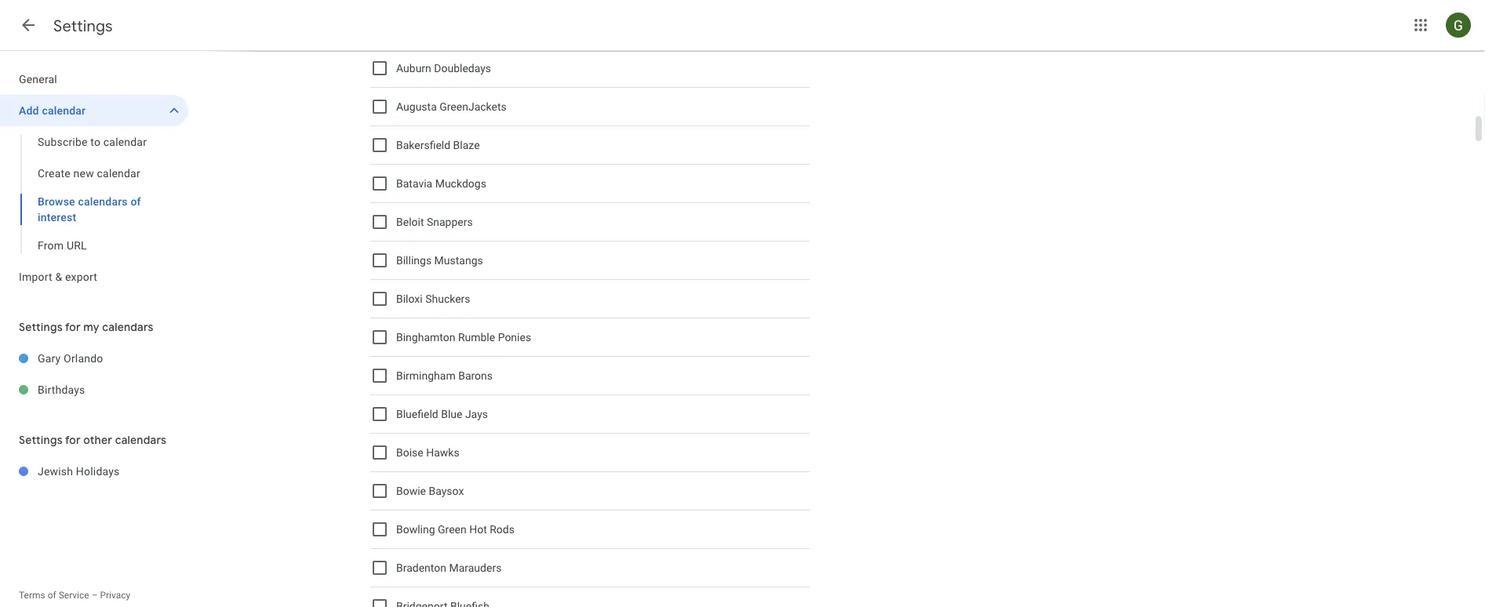 Task type: vqa. For each thing, say whether or not it's contained in the screenshot.
Other calendars list
no



Task type: describe. For each thing, give the bounding box(es) containing it.
mustangs
[[434, 254, 483, 267]]

rods
[[490, 523, 515, 536]]

gary orlando tree item
[[0, 343, 188, 374]]

service
[[59, 590, 89, 601]]

settings for settings for my calendars
[[19, 320, 63, 334]]

holidays
[[76, 465, 120, 478]]

birthdays tree item
[[0, 374, 188, 406]]

terms of service – privacy
[[19, 590, 130, 601]]

binghamton
[[396, 331, 455, 344]]

boise hawks
[[396, 446, 460, 459]]

calendars inside browse calendars of interest
[[78, 195, 128, 208]]

to
[[90, 135, 101, 148]]

jewish holidays link
[[38, 456, 188, 487]]

calendar for subscribe to calendar
[[103, 135, 147, 148]]

binghamton rumble ponies
[[396, 331, 531, 344]]

green
[[438, 523, 467, 536]]

import & export
[[19, 270, 97, 283]]

auburn
[[396, 62, 431, 75]]

my
[[83, 320, 99, 334]]

general
[[19, 73, 57, 86]]

create new calendar
[[38, 167, 140, 180]]

new
[[73, 167, 94, 180]]

birthdays
[[38, 383, 85, 396]]

jewish
[[38, 465, 73, 478]]

doubledays
[[434, 62, 491, 75]]

settings for my calendars
[[19, 320, 154, 334]]

augusta
[[396, 100, 437, 113]]

shuckers
[[425, 293, 470, 305]]

export
[[65, 270, 97, 283]]

muckdogs
[[435, 177, 486, 190]]

bluefield blue jays
[[396, 408, 488, 421]]

import
[[19, 270, 52, 283]]

calendar inside tree item
[[42, 104, 86, 117]]

augusta greenjackets
[[396, 100, 507, 113]]

bowie baysox
[[396, 485, 464, 498]]

boise
[[396, 446, 424, 459]]

biloxi shuckers
[[396, 293, 470, 305]]

subscribe
[[38, 135, 88, 148]]

hawks
[[426, 446, 460, 459]]

calendars for other
[[115, 433, 166, 447]]

birmingham
[[396, 369, 456, 382]]

batavia muckdogs
[[396, 177, 486, 190]]

other
[[83, 433, 112, 447]]

ponies
[[498, 331, 531, 344]]

add calendar tree item
[[0, 95, 188, 126]]

biloxi
[[396, 293, 423, 305]]

browse calendars of interest
[[38, 195, 141, 224]]

bowling
[[396, 523, 435, 536]]

gary orlando
[[38, 352, 103, 365]]

settings for settings
[[53, 16, 113, 36]]

birmingham barons
[[396, 369, 493, 382]]

from url
[[38, 239, 87, 252]]

go back image
[[19, 16, 38, 35]]

terms
[[19, 590, 45, 601]]

marauders
[[449, 562, 502, 575]]

hot
[[469, 523, 487, 536]]



Task type: locate. For each thing, give the bounding box(es) containing it.
calendars up jewish holidays link
[[115, 433, 166, 447]]

settings for my calendars tree
[[0, 343, 188, 406]]

privacy
[[100, 590, 130, 601]]

2 vertical spatial settings
[[19, 433, 63, 447]]

blaze
[[453, 139, 480, 152]]

bakersfield blaze
[[396, 139, 480, 152]]

for for other
[[65, 433, 81, 447]]

bowie
[[396, 485, 426, 498]]

interest
[[38, 211, 76, 224]]

privacy link
[[100, 590, 130, 601]]

url
[[67, 239, 87, 252]]

tree
[[0, 64, 188, 293]]

settings for other calendars
[[19, 433, 166, 447]]

settings for settings for other calendars
[[19, 433, 63, 447]]

for left the my
[[65, 320, 81, 334]]

for for my
[[65, 320, 81, 334]]

2 vertical spatial calendars
[[115, 433, 166, 447]]

beloit
[[396, 216, 424, 229]]

rumble
[[458, 331, 495, 344]]

1 for from the top
[[65, 320, 81, 334]]

bradenton marauders
[[396, 562, 502, 575]]

beloit snappers
[[396, 216, 473, 229]]

gary
[[38, 352, 61, 365]]

2 vertical spatial calendar
[[97, 167, 140, 180]]

1 vertical spatial calendars
[[102, 320, 154, 334]]

0 vertical spatial for
[[65, 320, 81, 334]]

jewish holidays
[[38, 465, 120, 478]]

snappers
[[427, 216, 473, 229]]

0 vertical spatial settings
[[53, 16, 113, 36]]

jewish holidays tree item
[[0, 456, 188, 487]]

bradenton
[[396, 562, 446, 575]]

settings up gary
[[19, 320, 63, 334]]

for left other
[[65, 433, 81, 447]]

calendar right to
[[103, 135, 147, 148]]

orlando
[[64, 352, 103, 365]]

terms of service link
[[19, 590, 89, 601]]

create
[[38, 167, 71, 180]]

calendar for create new calendar
[[97, 167, 140, 180]]

blue
[[441, 408, 463, 421]]

0 vertical spatial calendars
[[78, 195, 128, 208]]

–
[[92, 590, 98, 601]]

settings
[[53, 16, 113, 36], [19, 320, 63, 334], [19, 433, 63, 447]]

auburn doubledays
[[396, 62, 491, 75]]

of inside browse calendars of interest
[[131, 195, 141, 208]]

group
[[0, 126, 188, 261]]

2 for from the top
[[65, 433, 81, 447]]

settings heading
[[53, 16, 113, 36]]

1 vertical spatial calendar
[[103, 135, 147, 148]]

calendars down create new calendar
[[78, 195, 128, 208]]

of
[[131, 195, 141, 208], [48, 590, 56, 601]]

calendars
[[78, 195, 128, 208], [102, 320, 154, 334], [115, 433, 166, 447]]

settings up jewish
[[19, 433, 63, 447]]

of right the terms
[[48, 590, 56, 601]]

1 horizontal spatial of
[[131, 195, 141, 208]]

0 vertical spatial calendar
[[42, 104, 86, 117]]

billings
[[396, 254, 432, 267]]

tree containing general
[[0, 64, 188, 293]]

bakersfield
[[396, 139, 451, 152]]

jays
[[465, 408, 488, 421]]

from
[[38, 239, 64, 252]]

calendar right new
[[97, 167, 140, 180]]

0 vertical spatial of
[[131, 195, 141, 208]]

add calendar
[[19, 104, 86, 117]]

birthdays link
[[38, 374, 188, 406]]

&
[[55, 270, 62, 283]]

1 vertical spatial for
[[65, 433, 81, 447]]

calendar up subscribe
[[42, 104, 86, 117]]

1 vertical spatial settings
[[19, 320, 63, 334]]

batavia
[[396, 177, 433, 190]]

for
[[65, 320, 81, 334], [65, 433, 81, 447]]

baysox
[[429, 485, 464, 498]]

calendar
[[42, 104, 86, 117], [103, 135, 147, 148], [97, 167, 140, 180]]

bluefield
[[396, 408, 438, 421]]

calendars right the my
[[102, 320, 154, 334]]

of down create new calendar
[[131, 195, 141, 208]]

add
[[19, 104, 39, 117]]

browse
[[38, 195, 75, 208]]

group containing subscribe to calendar
[[0, 126, 188, 261]]

subscribe to calendar
[[38, 135, 147, 148]]

bowling green hot rods
[[396, 523, 515, 536]]

1 vertical spatial of
[[48, 590, 56, 601]]

barons
[[458, 369, 493, 382]]

0 horizontal spatial of
[[48, 590, 56, 601]]

calendars for my
[[102, 320, 154, 334]]

settings right go back icon
[[53, 16, 113, 36]]

billings mustangs
[[396, 254, 483, 267]]

greenjackets
[[440, 100, 507, 113]]



